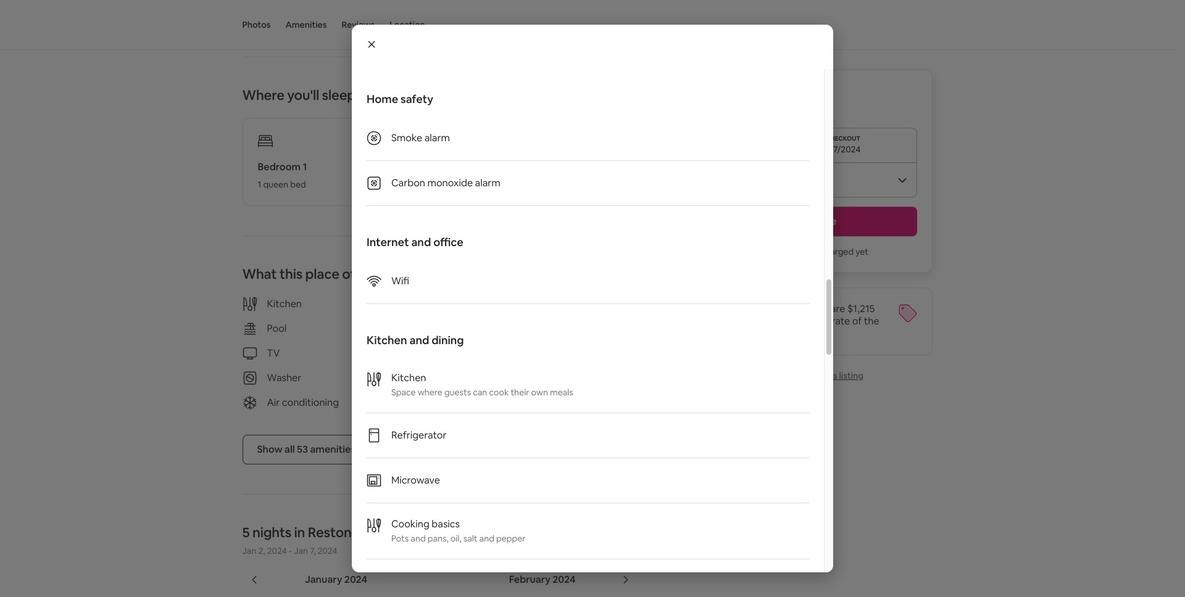 Task type: vqa. For each thing, say whether or not it's contained in the screenshot.
Carbon
yes



Task type: describe. For each thing, give the bounding box(es) containing it.
bedroom 2 1 queen bed
[[395, 160, 446, 190]]

space
[[391, 387, 416, 398]]

pans,
[[428, 533, 449, 544]]

show more
[[242, 14, 294, 27]]

2 jan from the left
[[294, 545, 308, 557]]

bedroom 1 1 queen bed
[[258, 160, 307, 190]]

kitchen space where guests can cook their own meals
[[391, 372, 573, 398]]

show all 53 amenities button
[[242, 435, 370, 465]]

last
[[719, 327, 735, 340]]

cooking basics pots and pans, oil, salt and pepper
[[391, 518, 526, 544]]

lower
[[719, 302, 747, 315]]

where
[[418, 387, 442, 398]]

internet
[[367, 235, 409, 249]]

home safety
[[367, 92, 433, 106]]

location
[[390, 19, 425, 30]]

nights
[[252, 524, 291, 541]]

1 vertical spatial wifi
[[474, 297, 491, 310]]

air
[[267, 396, 280, 409]]

queen for 2
[[401, 179, 426, 190]]

report this listing button
[[772, 370, 864, 381]]

what this place offers dialog
[[352, 25, 833, 597]]

carbon
[[391, 177, 425, 189]]

cook
[[489, 387, 509, 398]]

meals
[[550, 387, 573, 398]]

0 horizontal spatial alarm
[[424, 131, 450, 144]]

show more button
[[242, 14, 304, 27]]

pots
[[391, 533, 409, 544]]

of
[[852, 315, 862, 328]]

avg.
[[778, 315, 797, 328]]

and left office
[[411, 235, 431, 249]]

basics
[[432, 518, 460, 531]]

sleep
[[322, 86, 355, 104]]

tv
[[267, 347, 280, 360]]

internet and office
[[367, 235, 463, 249]]

cooking
[[391, 518, 429, 531]]

this for what
[[279, 265, 302, 283]]

calendar application
[[227, 560, 1060, 597]]

amenities button
[[285, 0, 327, 49]]

safety
[[401, 92, 433, 106]]

show all 53 amenities
[[257, 443, 356, 456]]

pepper
[[496, 533, 526, 544]]

your
[[780, 302, 801, 315]]

reston
[[308, 524, 352, 541]]

7,
[[310, 545, 316, 557]]

place
[[305, 265, 339, 283]]

2 the from the left
[[864, 315, 879, 328]]

2024 right february
[[553, 573, 575, 586]]

where
[[242, 86, 284, 104]]

monoxide
[[427, 177, 473, 189]]

kitchen for kitchen space where guests can cook their own meals
[[391, 372, 426, 385]]

more
[[270, 14, 294, 27]]

listing
[[839, 370, 864, 381]]

air conditioning
[[267, 396, 339, 409]]

amenities
[[285, 19, 327, 30]]

smoke
[[391, 131, 422, 144]]

2024 right 7,
[[318, 545, 337, 557]]

dining
[[432, 333, 464, 347]]

carbon monoxide alarm
[[391, 177, 500, 189]]

what
[[242, 265, 277, 283]]

salt
[[463, 533, 477, 544]]

-
[[289, 545, 292, 557]]

you won't be charged yet
[[768, 246, 868, 257]]

offers
[[342, 265, 380, 283]]

pool
[[267, 322, 287, 335]]

lower price.
[[719, 302, 775, 315]]

2,
[[258, 545, 265, 557]]

yet
[[856, 246, 868, 257]]

60
[[737, 327, 749, 340]]

days.
[[751, 327, 774, 340]]

1 for 1
[[258, 179, 261, 190]]

1 jan from the left
[[242, 545, 256, 557]]

less
[[719, 315, 736, 328]]

bedroom for bedroom 1 1 queen bed
[[258, 160, 301, 173]]

report
[[792, 370, 820, 381]]

your dates are $1,215 less than the avg. nightly rate of the last 60 days.
[[719, 302, 879, 340]]

are
[[831, 302, 845, 315]]

and right 'salt'
[[479, 533, 494, 544]]

conditioning
[[282, 396, 339, 409]]

and down cooking
[[411, 533, 426, 544]]

3
[[578, 160, 584, 173]]

you
[[768, 246, 782, 257]]

reviews
[[342, 19, 375, 30]]

bedroom for bedroom 2 1 queen bed
[[395, 160, 438, 173]]

photos
[[242, 19, 271, 30]]

february
[[509, 573, 550, 586]]



Task type: locate. For each thing, give the bounding box(es) containing it.
all
[[285, 443, 295, 456]]

jan
[[242, 545, 256, 557], [294, 545, 308, 557]]

alarm up 2
[[424, 131, 450, 144]]

2 bed from the left
[[428, 179, 444, 190]]

queen inside bedroom 2 1 queen bed
[[401, 179, 426, 190]]

jan left 2,
[[242, 545, 256, 557]]

guests
[[444, 387, 471, 398]]

5
[[242, 524, 250, 541]]

1 horizontal spatial this
[[822, 370, 837, 381]]

and left dining
[[410, 333, 429, 347]]

$1,215
[[847, 302, 875, 315]]

0 vertical spatial alarm
[[424, 131, 450, 144]]

oil,
[[450, 533, 461, 544]]

wifi
[[391, 275, 409, 288], [474, 297, 491, 310]]

2024 right january
[[344, 573, 367, 586]]

refrigerator
[[391, 429, 447, 442]]

alarm
[[424, 131, 450, 144], [475, 177, 500, 189]]

their
[[511, 387, 529, 398]]

1 inside bedroom 2 1 queen bed
[[395, 179, 399, 190]]

can
[[473, 387, 487, 398]]

1 vertical spatial kitchen
[[367, 333, 407, 347]]

2024 left -
[[267, 545, 287, 557]]

0 horizontal spatial 1
[[258, 179, 261, 190]]

bed inside bedroom 2 1 queen bed
[[428, 179, 444, 190]]

list containing smoke alarm
[[367, 116, 809, 206]]

kitchen and dining
[[367, 333, 464, 347]]

in
[[294, 524, 305, 541]]

queen for 1
[[263, 179, 288, 190]]

2 queen from the left
[[401, 179, 426, 190]]

bathtub
[[474, 396, 510, 409]]

3 bedroom from the left
[[533, 160, 576, 173]]

show
[[242, 14, 268, 27], [257, 443, 283, 456]]

show left all
[[257, 443, 283, 456]]

1 queen from the left
[[263, 179, 288, 190]]

bedroom
[[258, 160, 301, 173], [395, 160, 438, 173], [533, 160, 576, 173]]

bed inside bedroom 1 1 queen bed
[[290, 179, 306, 190]]

reviews button
[[342, 0, 375, 49]]

list for kitchen and dining
[[367, 357, 809, 597]]

the right the of
[[864, 315, 879, 328]]

february 2024
[[509, 573, 575, 586]]

1 vertical spatial list
[[367, 357, 809, 597]]

own
[[531, 387, 548, 398]]

0 horizontal spatial bed
[[290, 179, 306, 190]]

alarm right monoxide
[[475, 177, 500, 189]]

1/7/2024
[[826, 144, 861, 155]]

kitchen for kitchen and dining
[[367, 333, 407, 347]]

0 vertical spatial show
[[242, 14, 268, 27]]

bedroom 3
[[533, 160, 584, 173]]

2
[[441, 160, 446, 173]]

kitchen for kitchen
[[267, 297, 302, 310]]

kitchen inside kitchen space where guests can cook their own meals
[[391, 372, 426, 385]]

list for home safety
[[367, 116, 809, 206]]

the left avg.
[[761, 315, 776, 328]]

0 horizontal spatial wifi
[[391, 275, 409, 288]]

next image
[[642, 158, 649, 166]]

smoke alarm
[[391, 131, 450, 144]]

queen inside bedroom 1 1 queen bed
[[263, 179, 288, 190]]

0 vertical spatial this
[[279, 265, 302, 283]]

photos button
[[242, 0, 271, 49]]

0 horizontal spatial the
[[761, 315, 776, 328]]

0 vertical spatial list
[[367, 116, 809, 206]]

0 vertical spatial kitchen
[[267, 297, 302, 310]]

this for report
[[822, 370, 837, 381]]

1 horizontal spatial bed
[[428, 179, 444, 190]]

the
[[761, 315, 776, 328], [864, 315, 879, 328]]

show for show all 53 amenities
[[257, 443, 283, 456]]

2 horizontal spatial bedroom
[[533, 160, 576, 173]]

1 horizontal spatial jan
[[294, 545, 308, 557]]

bedroom for bedroom 3
[[533, 160, 576, 173]]

jan right -
[[294, 545, 308, 557]]

1 bed from the left
[[290, 179, 306, 190]]

washer
[[267, 371, 301, 384]]

bedroom inside bedroom 1 1 queen bed
[[258, 160, 301, 173]]

0 horizontal spatial this
[[279, 265, 302, 283]]

location button
[[390, 0, 425, 49]]

rate
[[832, 315, 850, 328]]

show inside button
[[257, 443, 283, 456]]

1 horizontal spatial the
[[864, 315, 879, 328]]

2 horizontal spatial 1
[[395, 179, 399, 190]]

be
[[808, 246, 819, 257]]

list containing kitchen
[[367, 357, 809, 597]]

show left more at the left of page
[[242, 14, 268, 27]]

where you'll sleep
[[242, 86, 355, 104]]

reserve
[[799, 215, 837, 228]]

january
[[305, 573, 342, 586]]

1 for 2
[[395, 179, 399, 190]]

1 horizontal spatial wifi
[[474, 297, 491, 310]]

bed
[[290, 179, 306, 190], [428, 179, 444, 190]]

2 bedroom from the left
[[395, 160, 438, 173]]

january 2024
[[305, 573, 367, 586]]

charged
[[821, 246, 854, 257]]

1 vertical spatial this
[[822, 370, 837, 381]]

2 list from the top
[[367, 357, 809, 597]]

home
[[367, 92, 398, 106]]

1 list from the top
[[367, 116, 809, 206]]

0 horizontal spatial queen
[[263, 179, 288, 190]]

won't
[[784, 246, 806, 257]]

than
[[738, 315, 758, 328]]

reserve button
[[719, 207, 917, 236]]

price.
[[749, 302, 775, 315]]

1 horizontal spatial queen
[[401, 179, 426, 190]]

1 vertical spatial alarm
[[475, 177, 500, 189]]

1 horizontal spatial 1
[[303, 160, 307, 173]]

bedroom inside bedroom 2 1 queen bed
[[395, 160, 438, 173]]

1 horizontal spatial alarm
[[475, 177, 500, 189]]

this left 'listing'
[[822, 370, 837, 381]]

1 horizontal spatial bedroom
[[395, 160, 438, 173]]

1 the from the left
[[761, 315, 776, 328]]

1 vertical spatial show
[[257, 443, 283, 456]]

0 vertical spatial wifi
[[391, 275, 409, 288]]

wifi inside what this place offers dialog
[[391, 275, 409, 288]]

amenities
[[310, 443, 356, 456]]

5 nights in reston jan 2, 2024 - jan 7, 2024
[[242, 524, 352, 557]]

queen
[[263, 179, 288, 190], [401, 179, 426, 190]]

1
[[303, 160, 307, 173], [258, 179, 261, 190], [395, 179, 399, 190]]

bed for 1
[[290, 179, 306, 190]]

0 horizontal spatial jan
[[242, 545, 256, 557]]

microwave
[[391, 474, 440, 487]]

2 vertical spatial kitchen
[[391, 372, 426, 385]]

dates
[[803, 302, 829, 315]]

this
[[279, 265, 302, 283], [822, 370, 837, 381]]

1/7/2024 button
[[719, 128, 917, 162]]

list
[[367, 116, 809, 206], [367, 357, 809, 597]]

office
[[433, 235, 463, 249]]

show for show more
[[242, 14, 268, 27]]

1 bedroom from the left
[[258, 160, 301, 173]]

bed for 2
[[428, 179, 444, 190]]

nightly
[[799, 315, 830, 328]]

report this listing
[[792, 370, 864, 381]]

this left place at left top
[[279, 265, 302, 283]]

0 horizontal spatial bedroom
[[258, 160, 301, 173]]



